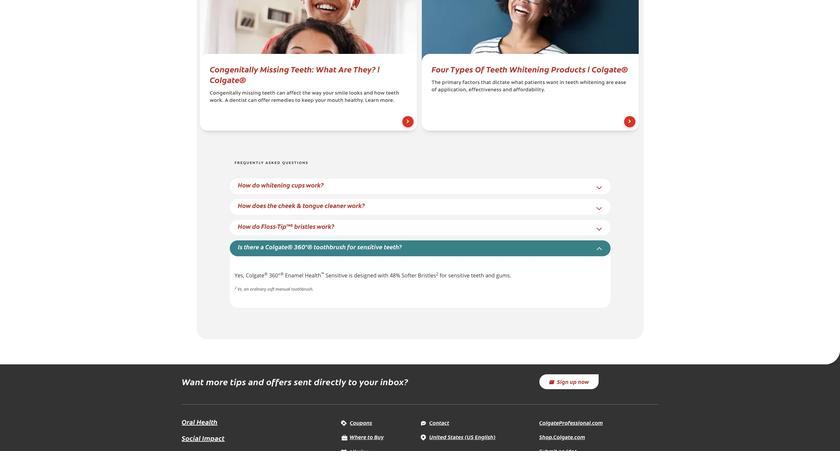 Task type: locate. For each thing, give the bounding box(es) containing it.
1 ® from the left
[[264, 271, 268, 277]]

congenitally for congenitally missing teeth can affect the way your smile looks and how teeth work. a dentist can offer remedies to keep your mouth healthy. learn more.
[[210, 91, 241, 96]]

cups
[[292, 181, 305, 189]]

1 horizontal spatial the
[[303, 91, 311, 96]]

1 vertical spatial health
[[197, 418, 218, 427]]

2 horizontal spatial to
[[368, 434, 373, 441]]

ease
[[615, 80, 626, 85]]

contact link
[[420, 420, 449, 427]]

affordability.
[[513, 88, 545, 93]]

1 vertical spatial for
[[440, 272, 447, 279]]

how up is
[[238, 222, 251, 231]]

do
[[252, 181, 260, 189], [252, 222, 260, 231]]

bristles
[[294, 222, 316, 231]]

social
[[182, 434, 201, 443]]

work? right cleaner at the top of the page
[[347, 202, 365, 210]]

0 horizontal spatial the
[[268, 202, 277, 210]]

1 vertical spatial 2
[[235, 286, 236, 290]]

teeth up offer
[[262, 91, 275, 96]]

that
[[481, 80, 491, 85]]

whitening left are
[[580, 80, 605, 85]]

congenitally inside congenitally missing teeth can affect the way your smile looks and how teeth work. a dentist can offer remedies to keep your mouth healthy. learn more.
[[210, 91, 241, 96]]

and
[[503, 88, 512, 93], [364, 91, 373, 96], [486, 272, 495, 279], [248, 376, 264, 388]]

the
[[303, 91, 311, 96], [268, 202, 277, 210]]

bristles
[[418, 272, 436, 279]]

social impact
[[182, 434, 225, 443]]

0 horizontal spatial can
[[248, 98, 257, 103]]

1 vertical spatial whitening
[[261, 181, 290, 189]]

® left 360°
[[264, 271, 268, 277]]

want
[[546, 80, 559, 85]]

does
[[252, 202, 266, 210]]

to down the affect
[[295, 98, 301, 103]]

1 vertical spatial can
[[248, 98, 257, 103]]

colgate® up a
[[210, 74, 246, 85]]

now
[[578, 379, 589, 386]]

360°®
[[294, 243, 312, 251]]

keep
[[302, 98, 314, 103]]

types
[[450, 64, 473, 74]]

shop.colgate.com
[[539, 434, 585, 441]]

to right directly
[[348, 376, 357, 388]]

for right bristles
[[440, 272, 447, 279]]

teeth:
[[291, 64, 314, 74]]

0 vertical spatial whitening
[[580, 80, 605, 85]]

1 vertical spatial sensitive
[[448, 272, 470, 279]]

| inside congenitally missing teeth: what are they? | colgate®
[[378, 64, 380, 74]]

2 vs. an ordinary soft manual toothbrush.
[[235, 286, 314, 292]]

0 vertical spatial work?
[[306, 181, 324, 189]]

| right products
[[588, 64, 590, 74]]

0 vertical spatial do
[[252, 181, 260, 189]]

work? right the cups
[[306, 181, 324, 189]]

your up 'mouth' at the top left of the page
[[323, 91, 334, 96]]

frequently asked questions
[[235, 162, 308, 165]]

1 horizontal spatial health
[[305, 272, 321, 279]]

1 vertical spatial do
[[252, 222, 260, 231]]

2 how from the top
[[238, 202, 251, 210]]

|
[[378, 64, 380, 74], [588, 64, 590, 74]]

can down missing on the top left
[[248, 98, 257, 103]]

0 vertical spatial the
[[303, 91, 311, 96]]

1 horizontal spatial |
[[588, 64, 590, 74]]

soft
[[267, 286, 274, 292]]

1 vertical spatial congenitally
[[210, 91, 241, 96]]

health up toothbrush.
[[305, 272, 321, 279]]

are
[[339, 64, 352, 74]]

1 how from the top
[[238, 181, 251, 189]]

&
[[297, 202, 301, 210]]

colgate®
[[592, 64, 628, 74], [210, 74, 246, 85], [265, 243, 293, 251]]

application,
[[438, 88, 468, 93]]

how do floss-tip™¹ bristles work? button
[[238, 222, 335, 231]]

whitening down asked
[[261, 181, 290, 189]]

work? right bristles
[[317, 222, 335, 231]]

and left gums. on the right
[[486, 272, 495, 279]]

manual
[[276, 286, 290, 292]]

what
[[316, 64, 337, 74]]

0 vertical spatial your
[[323, 91, 334, 96]]

do for floss-
[[252, 222, 260, 231]]

2 inside 2 vs. an ordinary soft manual toothbrush.
[[235, 286, 236, 290]]

and up learn
[[364, 91, 373, 96]]

to left buy
[[368, 434, 373, 441]]

congenitally missing teeth can affect the way your smile looks and how teeth work. a dentist can offer remedies to keep your mouth healthy. learn more.
[[210, 91, 399, 103]]

0 horizontal spatial for
[[347, 243, 356, 251]]

tip™¹
[[277, 222, 293, 231]]

toothbrush.
[[291, 286, 314, 292]]

congenitally up missing on the top left
[[210, 64, 258, 74]]

0 vertical spatial 2
[[436, 271, 438, 277]]

ordinary
[[250, 286, 266, 292]]

teeth right in
[[566, 80, 579, 85]]

health
[[305, 272, 321, 279], [197, 418, 218, 427]]

what
[[511, 80, 524, 85]]

factors
[[463, 80, 480, 85]]

2 horizontal spatial colgate®
[[592, 64, 628, 74]]

learn
[[365, 98, 379, 103]]

do left floss-
[[252, 222, 260, 231]]

an
[[244, 286, 249, 292]]

3 how from the top
[[238, 222, 251, 231]]

2 left vs.
[[235, 286, 236, 290]]

teeth up the more.
[[386, 91, 399, 96]]

toothbrush
[[314, 243, 346, 251]]

2 vertical spatial to
[[368, 434, 373, 441]]

for right the 'toothbrush' at the bottom left of the page
[[347, 243, 356, 251]]

missing
[[260, 64, 289, 74]]

sign up now link
[[539, 375, 599, 390]]

0 vertical spatial health
[[305, 272, 321, 279]]

oral health link
[[182, 418, 218, 427]]

colgate® inside congenitally missing teeth: what are they? | colgate®
[[210, 74, 246, 85]]

1 horizontal spatial ®
[[280, 271, 284, 277]]

0 vertical spatial congenitally
[[210, 64, 258, 74]]

how down frequently
[[238, 181, 251, 189]]

0 horizontal spatial colgate®
[[210, 74, 246, 85]]

2 vertical spatial how
[[238, 222, 251, 231]]

gums.
[[496, 272, 511, 279]]

colgate® up are
[[592, 64, 628, 74]]

0 vertical spatial to
[[295, 98, 301, 103]]

2 vertical spatial your
[[359, 376, 378, 388]]

your down way
[[315, 98, 326, 103]]

is
[[349, 272, 353, 279]]

0 vertical spatial for
[[347, 243, 356, 251]]

0 horizontal spatial whitening
[[261, 181, 290, 189]]

your left inbox?
[[359, 376, 378, 388]]

to
[[295, 98, 301, 103], [348, 376, 357, 388], [368, 434, 373, 441]]

1 vertical spatial how
[[238, 202, 251, 210]]

to inside congenitally missing teeth can affect the way your smile looks and how teeth work. a dentist can offer remedies to keep your mouth healthy. learn more.
[[295, 98, 301, 103]]

of
[[432, 88, 437, 93]]

0 horizontal spatial 2
[[235, 286, 236, 290]]

2 | from the left
[[588, 64, 590, 74]]

how do whitening cups work? button
[[238, 181, 324, 189]]

for inside yes, colgate ® 360° ® enamel health ™ sensitive is designed with 48% softer bristles 2 for sensitive teeth and gums.
[[440, 272, 447, 279]]

can up remedies
[[277, 91, 285, 96]]

1 do from the top
[[252, 181, 260, 189]]

1 congenitally from the top
[[210, 64, 258, 74]]

the right the does
[[268, 202, 277, 210]]

0 horizontal spatial ®
[[264, 271, 268, 277]]

congenitally up a
[[210, 91, 241, 96]]

looks
[[349, 91, 363, 96]]

want
[[182, 376, 204, 388]]

0 vertical spatial how
[[238, 181, 251, 189]]

congenitally inside congenitally missing teeth: what are they? | colgate®
[[210, 64, 258, 74]]

up
[[570, 379, 577, 386]]

2 do from the top
[[252, 222, 260, 231]]

whitening inside the primary factors that dictate what patients want in teeth whitening are ease of application, effectiveness and affordability.
[[580, 80, 605, 85]]

designed
[[354, 272, 377, 279]]

four
[[432, 64, 449, 74]]

and down dictate
[[503, 88, 512, 93]]

sensitive left teeth?
[[357, 243, 383, 251]]

1 vertical spatial the
[[268, 202, 277, 210]]

colgate® for congenitally missing teeth: what are they? | colgate®
[[210, 74, 246, 85]]

1 vertical spatial to
[[348, 376, 357, 388]]

0 horizontal spatial |
[[378, 64, 380, 74]]

0 horizontal spatial to
[[295, 98, 301, 103]]

2 congenitally from the top
[[210, 91, 241, 96]]

® left enamel
[[280, 271, 284, 277]]

1 | from the left
[[378, 64, 380, 74]]

do up the does
[[252, 181, 260, 189]]

teeth inside the primary factors that dictate what patients want in teeth whitening are ease of application, effectiveness and affordability.
[[566, 80, 579, 85]]

colgate® right a
[[265, 243, 293, 251]]

is
[[238, 243, 243, 251]]

1 horizontal spatial for
[[440, 272, 447, 279]]

the up keep on the top
[[303, 91, 311, 96]]

of
[[475, 64, 485, 74]]

and inside congenitally missing teeth can affect the way your smile looks and how teeth work. a dentist can offer remedies to keep your mouth healthy. learn more.
[[364, 91, 373, 96]]

teeth left gums. on the right
[[471, 272, 484, 279]]

2 right softer at the bottom left of the page
[[436, 271, 438, 277]]

is there a colgate® 360°® toothbrush for sensitive teeth?
[[238, 243, 402, 251]]

sensitive right bristles
[[448, 272, 470, 279]]

1 horizontal spatial to
[[348, 376, 357, 388]]

and inside yes, colgate ® 360° ® enamel health ™ sensitive is designed with 48% softer bristles 2 for sensitive teeth and gums.
[[486, 272, 495, 279]]

enamel
[[285, 272, 304, 279]]

0 vertical spatial sensitive
[[357, 243, 383, 251]]

1 horizontal spatial sensitive
[[448, 272, 470, 279]]

contact
[[429, 420, 449, 427]]

1 horizontal spatial 2
[[436, 271, 438, 277]]

0 horizontal spatial sensitive
[[357, 243, 383, 251]]

(us
[[465, 434, 474, 441]]

congenitally missing teeth: what are they? | colgate®
[[210, 64, 380, 85]]

| right they?
[[378, 64, 380, 74]]

1 horizontal spatial can
[[277, 91, 285, 96]]

impact
[[202, 434, 225, 443]]

products
[[551, 64, 586, 74]]

| for products
[[588, 64, 590, 74]]

how left the does
[[238, 202, 251, 210]]

1 horizontal spatial whitening
[[580, 80, 605, 85]]

questions
[[282, 162, 308, 165]]

health up social impact
[[197, 418, 218, 427]]



Task type: vqa. For each thing, say whether or not it's contained in the screenshot.
take in the How does a cleft palate affect your child's oral health? What can you do to take care of their smile? Learn more about oral clefts and teeth, here.
no



Task type: describe. For each thing, give the bounding box(es) containing it.
softer
[[402, 272, 417, 279]]

coupons
[[350, 420, 372, 427]]

teeth inside yes, colgate ® 360° ® enamel health ™ sensitive is designed with 48% softer bristles 2 for sensitive teeth and gums.
[[471, 272, 484, 279]]

want more tips and offers sent directly to your inbox?
[[182, 376, 408, 388]]

teeth
[[486, 64, 508, 74]]

missing
[[242, 91, 261, 96]]

yes, colgate ® 360° ® enamel health ™ sensitive is designed with 48% softer bristles 2 for sensitive teeth and gums.
[[235, 271, 511, 279]]

there
[[244, 243, 259, 251]]

vs.
[[238, 286, 243, 292]]

remedies
[[271, 98, 294, 103]]

floss-
[[261, 222, 277, 231]]

1 horizontal spatial colgate®
[[265, 243, 293, 251]]

dentist
[[230, 98, 247, 103]]

how for how do floss-tip™¹ bristles work?
[[238, 222, 251, 231]]

where to buy
[[350, 434, 384, 441]]

sign up now
[[557, 379, 589, 386]]

™
[[321, 271, 324, 277]]

0 horizontal spatial health
[[197, 418, 218, 427]]

the
[[432, 80, 441, 85]]

how for how do whitening cups work?
[[238, 181, 251, 189]]

how does the cheek & tongue cleaner work? button
[[238, 202, 365, 210]]

where to buy link
[[341, 434, 384, 441]]

how do whitening cups work?
[[238, 181, 324, 189]]

directly
[[314, 376, 346, 388]]

teeth?
[[384, 243, 402, 251]]

and right 'tips'
[[248, 376, 264, 388]]

| for they?
[[378, 64, 380, 74]]

48%
[[390, 272, 400, 279]]

more
[[206, 376, 228, 388]]

cheek
[[278, 202, 296, 210]]

whitening
[[509, 64, 550, 74]]

360°
[[269, 272, 280, 279]]

2 vertical spatial work?
[[317, 222, 335, 231]]

colgate® for four types of teeth whitening products | colgate®
[[592, 64, 628, 74]]

with
[[378, 272, 389, 279]]

yes,
[[235, 272, 244, 279]]

buy
[[374, 434, 384, 441]]

how does the cheek & tongue cleaner work?
[[238, 202, 365, 210]]

how for how does the cheek & tongue cleaner work?
[[238, 202, 251, 210]]

1 vertical spatial your
[[315, 98, 326, 103]]

0 vertical spatial can
[[277, 91, 285, 96]]

mouth
[[327, 98, 344, 103]]

sensitive inside yes, colgate ® 360° ® enamel health ™ sensitive is designed with 48% softer bristles 2 for sensitive teeth and gums.
[[448, 272, 470, 279]]

four types of teeth whitening products | colgate®
[[432, 64, 628, 74]]

offer
[[258, 98, 270, 103]]

inbox?
[[380, 376, 408, 388]]

and inside the primary factors that dictate what patients want in teeth whitening are ease of application, effectiveness and affordability.
[[503, 88, 512, 93]]

rounded corner image
[[826, 350, 840, 365]]

work.
[[210, 98, 224, 103]]

states
[[448, 434, 464, 441]]

more.
[[380, 98, 394, 103]]

primary
[[442, 80, 461, 85]]

where
[[350, 434, 366, 441]]

the primary factors that dictate what patients want in teeth whitening are ease of application, effectiveness and affordability.
[[432, 80, 626, 93]]

patients
[[525, 80, 545, 85]]

are
[[606, 80, 614, 85]]

dictate
[[493, 80, 510, 85]]

effectiveness
[[469, 88, 502, 93]]

tips
[[230, 376, 246, 388]]

smile
[[335, 91, 348, 96]]

the inside congenitally missing teeth can affect the way your smile looks and how teeth work. a dentist can offer remedies to keep your mouth healthy. learn more.
[[303, 91, 311, 96]]

health inside yes, colgate ® 360° ® enamel health ™ sensitive is designed with 48% softer bristles 2 for sensitive teeth and gums.
[[305, 272, 321, 279]]

in
[[560, 80, 565, 85]]

congenitally for congenitally missing teeth: what are they? | colgate®
[[210, 64, 258, 74]]

coupons link
[[341, 420, 372, 427]]

they?
[[353, 64, 376, 74]]

english)
[[475, 434, 496, 441]]

a
[[261, 243, 264, 251]]

2 inside yes, colgate ® 360° ® enamel health ™ sensitive is designed with 48% softer bristles 2 for sensitive teeth and gums.
[[436, 271, 438, 277]]

affect
[[287, 91, 301, 96]]

do for whitening
[[252, 181, 260, 189]]

colgate
[[246, 272, 264, 279]]

cleaner
[[325, 202, 346, 210]]

1 vertical spatial work?
[[347, 202, 365, 210]]

tongue
[[303, 202, 323, 210]]

how
[[374, 91, 385, 96]]

colgateprofessional.com link
[[539, 420, 603, 427]]

oral health
[[182, 418, 218, 427]]

way
[[312, 91, 322, 96]]

2 ® from the left
[[280, 271, 284, 277]]

offers
[[266, 376, 292, 388]]

colgateprofessional.com
[[539, 420, 603, 427]]

is there a colgate® 360°® toothbrush for sensitive teeth? button
[[238, 243, 402, 251]]

sensitive
[[326, 272, 348, 279]]

a
[[225, 98, 228, 103]]



